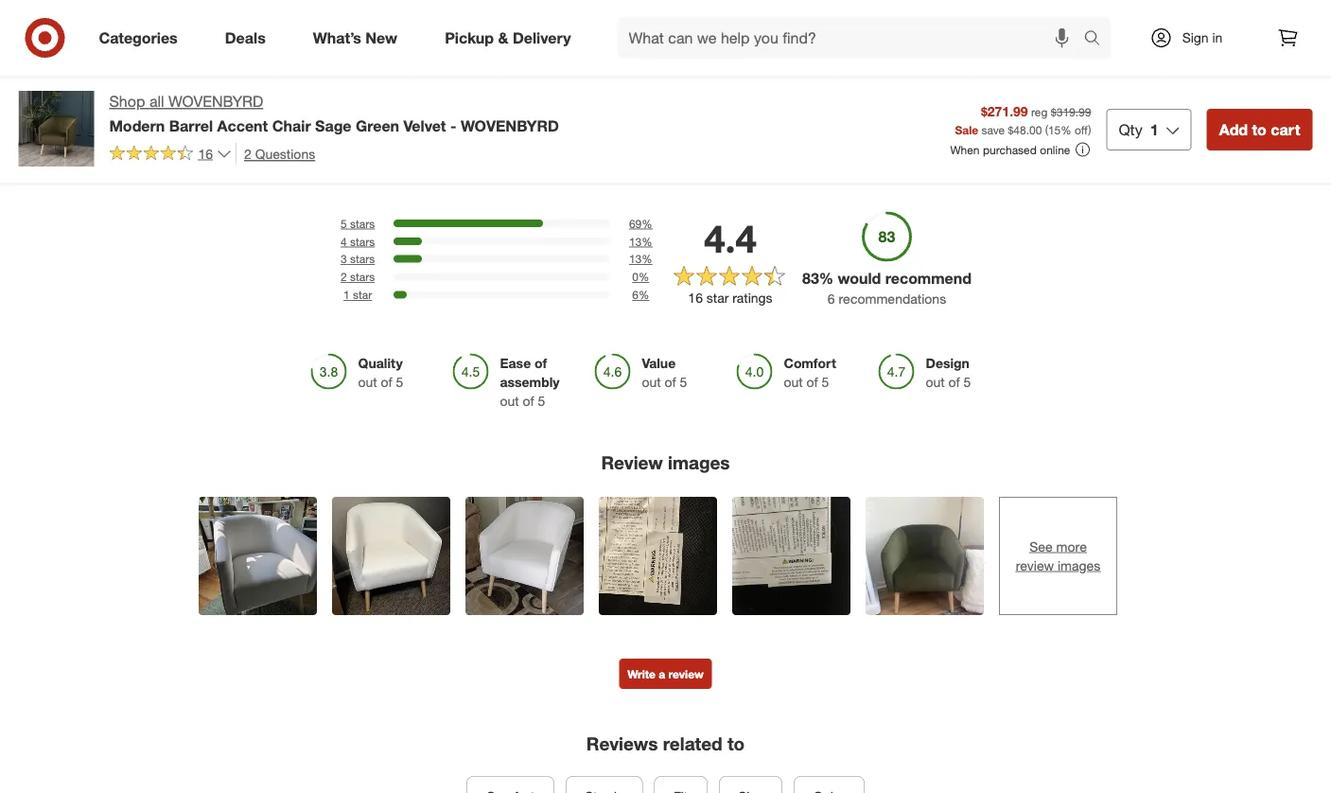 Task type: describe. For each thing, give the bounding box(es) containing it.
16 star ratings
[[689, 289, 773, 306]]

delivery
[[513, 28, 571, 47]]

1 vertical spatial 1
[[344, 288, 350, 302]]

83 % would recommend 6 recommendations
[[803, 269, 972, 307]]

% inside $271.99 reg $319.99 sale save $ 48.00 ( 15 % off )
[[1061, 122, 1072, 137]]

ratings
[[733, 289, 773, 306]]

value
[[642, 354, 676, 371]]

qty 1
[[1119, 120, 1159, 139]]

13 % for 4 stars
[[629, 234, 653, 248]]

chair
[[272, 116, 311, 135]]

sage
[[315, 116, 352, 135]]

green
[[356, 116, 400, 135]]

what's new
[[313, 28, 398, 47]]

$271.99
[[982, 103, 1029, 119]]

guest review image 4 of 8, zoom in image
[[599, 497, 718, 615]]

ease of assembly out of 5
[[500, 354, 560, 409]]

out inside the ease of assembly out of 5
[[500, 392, 519, 409]]

2 for 2 stars
[[341, 270, 347, 284]]

when
[[951, 142, 980, 157]]

to inside 'button'
[[1253, 120, 1267, 139]]

0 horizontal spatial 6
[[633, 288, 639, 302]]

0
[[633, 270, 639, 284]]

see more review images button
[[1000, 497, 1118, 615]]

(
[[1046, 122, 1049, 137]]

16 link
[[109, 143, 232, 166]]

0 %
[[633, 270, 650, 284]]

of for quality out of 5
[[381, 373, 393, 390]]

$271.99 reg $319.99 sale save $ 48.00 ( 15 % off )
[[956, 103, 1092, 137]]

save
[[982, 122, 1005, 137]]

categories link
[[83, 17, 201, 59]]

stars for 3 stars
[[350, 252, 375, 266]]

what's
[[313, 28, 362, 47]]

guest review image 1 of 8, zoom in image
[[199, 497, 317, 615]]

4.4
[[704, 216, 757, 262]]

$
[[1008, 122, 1014, 137]]

2 stars
[[341, 270, 375, 284]]

% inside 83 % would recommend 6 recommendations
[[820, 269, 834, 287]]

value out of 5
[[642, 354, 688, 390]]

reg
[[1032, 105, 1048, 119]]

design out of 5
[[926, 354, 972, 390]]

pickup & delivery link
[[429, 17, 595, 59]]

of for design out of 5
[[949, 373, 961, 390]]

sign
[[1183, 29, 1209, 46]]

write a review button
[[619, 659, 713, 689]]

of up assembly
[[535, 354, 547, 371]]

off
[[1075, 122, 1089, 137]]

accent
[[217, 116, 268, 135]]

ease
[[500, 354, 531, 371]]

quality out of 5
[[358, 354, 404, 390]]

reviews
[[587, 733, 658, 755]]

% for 1 star
[[639, 288, 650, 302]]

13 for 4 stars
[[629, 234, 642, 248]]

69 %
[[629, 216, 653, 230]]

16 for 16 star ratings
[[689, 289, 703, 306]]

purchased
[[983, 142, 1037, 157]]

3
[[341, 252, 347, 266]]

add to cart
[[1220, 120, 1301, 139]]

write
[[628, 667, 656, 681]]

pickup
[[445, 28, 494, 47]]

1 vertical spatial wovenbyrd
[[461, 116, 559, 135]]

83
[[803, 269, 820, 287]]

barrel
[[169, 116, 213, 135]]

1 star
[[344, 288, 372, 302]]

0 vertical spatial wovenbyrd
[[168, 92, 263, 111]]

3 stars
[[341, 252, 375, 266]]

search button
[[1076, 17, 1121, 62]]

add to cart button
[[1208, 109, 1313, 150]]

69
[[629, 216, 642, 230]]

review for see more review images
[[1016, 557, 1055, 574]]

2 questions link
[[236, 143, 315, 164]]

all
[[149, 92, 164, 111]]

add
[[1220, 120, 1249, 139]]

5 for design out of 5
[[964, 373, 972, 390]]

deals
[[225, 28, 266, 47]]

2 for 2 questions
[[244, 145, 252, 162]]

what's new link
[[297, 17, 421, 59]]

pickup & delivery
[[445, 28, 571, 47]]

6 %
[[633, 288, 650, 302]]

15
[[1049, 122, 1061, 137]]

out for design out of 5
[[926, 373, 945, 390]]

deals link
[[209, 17, 289, 59]]

out for quality out of 5
[[358, 373, 377, 390]]



Task type: locate. For each thing, give the bounding box(es) containing it.
13 % down 69 %
[[629, 234, 653, 248]]

out down design at the top right of the page
[[926, 373, 945, 390]]

1 vertical spatial 13
[[629, 252, 642, 266]]

1 vertical spatial to
[[728, 733, 745, 755]]

images inside see more review images
[[1058, 557, 1101, 574]]

&
[[498, 28, 509, 47]]

1 vertical spatial review
[[669, 667, 704, 681]]

to right add
[[1253, 120, 1267, 139]]

0 horizontal spatial 2
[[244, 145, 252, 162]]

5 up review images
[[680, 373, 688, 390]]

% for 4 stars
[[642, 234, 653, 248]]

design
[[926, 354, 970, 371]]

out down assembly
[[500, 392, 519, 409]]

sponsored link up categories
[[30, 0, 185, 16]]

16 down barrel
[[198, 145, 213, 162]]

related
[[663, 733, 723, 755]]

1 13 from the top
[[629, 234, 642, 248]]

review images
[[601, 452, 730, 474]]

5 inside quality out of 5
[[396, 373, 404, 390]]

16 right 6 %
[[689, 289, 703, 306]]

of inside design out of 5
[[949, 373, 961, 390]]

guest review image 5 of 8, zoom in image
[[733, 497, 851, 615]]

search
[[1076, 30, 1121, 49]]

1 horizontal spatial to
[[1253, 120, 1267, 139]]

1 horizontal spatial sponsored link
[[995, 0, 1151, 18]]

2 13 from the top
[[629, 252, 642, 266]]

16
[[198, 145, 213, 162], [689, 289, 703, 306]]

48.00
[[1014, 122, 1043, 137]]

0 horizontal spatial sponsored link
[[30, 0, 185, 16]]

5 for quality out of 5
[[396, 373, 404, 390]]

2 stars from the top
[[350, 234, 375, 248]]

6 down 0
[[633, 288, 639, 302]]

13 %
[[629, 234, 653, 248], [629, 252, 653, 266]]

comfort out of 5
[[784, 354, 837, 390]]

to
[[1253, 120, 1267, 139], [728, 733, 745, 755]]

5 inside the ease of assembly out of 5
[[538, 392, 546, 409]]

of down quality
[[381, 373, 393, 390]]

0 horizontal spatial 16
[[198, 145, 213, 162]]

of inside quality out of 5
[[381, 373, 393, 390]]

of for value out of 5
[[665, 373, 677, 390]]

stars for 2 stars
[[350, 270, 375, 284]]

1 vertical spatial images
[[1058, 557, 1101, 574]]

when purchased online
[[951, 142, 1071, 157]]

5 down comfort
[[822, 373, 830, 390]]

1 right qty
[[1151, 120, 1159, 139]]

review down the see
[[1016, 557, 1055, 574]]

stars down 3 stars
[[350, 270, 375, 284]]

1 horizontal spatial 1
[[1151, 120, 1159, 139]]

5 down assembly
[[538, 392, 546, 409]]

sponsored left 'search' button
[[995, 4, 1051, 18]]

5 inside comfort out of 5
[[822, 373, 830, 390]]

out for value out of 5
[[642, 373, 661, 390]]

guest review image 6 of 8, zoom in image
[[866, 497, 984, 615]]

2 down 3
[[341, 270, 347, 284]]

0 horizontal spatial sponsored
[[30, 1, 86, 16]]

modern
[[109, 116, 165, 135]]

out inside design out of 5
[[926, 373, 945, 390]]

13 % up 0 %
[[629, 252, 653, 266]]

0 vertical spatial 2
[[244, 145, 252, 162]]

reviews related to
[[587, 733, 745, 755]]

star down 2 stars
[[353, 288, 372, 302]]

5 down design at the top right of the page
[[964, 373, 972, 390]]

1 vertical spatial 16
[[689, 289, 703, 306]]

5
[[341, 216, 347, 230], [396, 373, 404, 390], [680, 373, 688, 390], [822, 373, 830, 390], [964, 373, 972, 390], [538, 392, 546, 409]]

0 vertical spatial images
[[668, 452, 730, 474]]

images right review
[[668, 452, 730, 474]]

stars up 3 stars
[[350, 234, 375, 248]]

star for 16
[[707, 289, 729, 306]]

see
[[1030, 538, 1053, 555]]

1 sponsored link from the left
[[30, 0, 185, 16]]

5 down quality
[[396, 373, 404, 390]]

0 horizontal spatial star
[[353, 288, 372, 302]]

sign in
[[1183, 29, 1223, 46]]

1 horizontal spatial 2
[[341, 270, 347, 284]]

0 vertical spatial 1
[[1151, 120, 1159, 139]]

cart
[[1272, 120, 1301, 139]]

%
[[1061, 122, 1072, 137], [642, 216, 653, 230], [642, 234, 653, 248], [642, 252, 653, 266], [820, 269, 834, 287], [639, 270, 650, 284], [639, 288, 650, 302]]

1
[[1151, 120, 1159, 139], [344, 288, 350, 302]]

out down value
[[642, 373, 661, 390]]

1 horizontal spatial images
[[1058, 557, 1101, 574]]

of inside comfort out of 5
[[807, 373, 819, 390]]

guest review image 2 of 8, zoom in image
[[332, 497, 451, 615]]

6 inside 83 % would recommend 6 recommendations
[[828, 290, 836, 307]]

2 sponsored link from the left
[[995, 0, 1151, 18]]

13 % for 3 stars
[[629, 252, 653, 266]]

sponsored up categories link
[[30, 1, 86, 16]]

sponsored
[[30, 1, 86, 16], [995, 4, 1051, 18]]

2 down accent
[[244, 145, 252, 162]]

$319.99
[[1051, 105, 1092, 119]]

5 inside value out of 5
[[680, 373, 688, 390]]

would
[[838, 269, 882, 287]]

2 questions
[[244, 145, 315, 162]]

in
[[1213, 29, 1223, 46]]

star
[[353, 288, 372, 302], [707, 289, 729, 306]]

images
[[668, 452, 730, 474], [1058, 557, 1101, 574]]

1 stars from the top
[[350, 216, 375, 230]]

% for 5 stars
[[642, 216, 653, 230]]

-
[[451, 116, 457, 135]]

out down comfort
[[784, 373, 803, 390]]

5 for comfort out of 5
[[822, 373, 830, 390]]

star for 1
[[353, 288, 372, 302]]

stars for 4 stars
[[350, 234, 375, 248]]

review for write a review
[[669, 667, 704, 681]]

13
[[629, 234, 642, 248], [629, 252, 642, 266]]

out down quality
[[358, 373, 377, 390]]

5 up 4
[[341, 216, 347, 230]]

of down assembly
[[523, 392, 535, 409]]

stars down 4 stars
[[350, 252, 375, 266]]

0 vertical spatial to
[[1253, 120, 1267, 139]]

6
[[633, 288, 639, 302], [828, 290, 836, 307]]

5 inside design out of 5
[[964, 373, 972, 390]]

4
[[341, 234, 347, 248]]

stars up 4 stars
[[350, 216, 375, 230]]

to right related
[[728, 733, 745, 755]]

images down "more"
[[1058, 557, 1101, 574]]

qty
[[1119, 120, 1143, 139]]

of inside value out of 5
[[665, 373, 677, 390]]

4 stars from the top
[[350, 270, 375, 284]]

1 horizontal spatial 6
[[828, 290, 836, 307]]

write a review
[[628, 667, 704, 681]]

sale
[[956, 122, 979, 137]]

out inside comfort out of 5
[[784, 373, 803, 390]]

review
[[1016, 557, 1055, 574], [669, 667, 704, 681]]

of down value
[[665, 373, 677, 390]]

1 horizontal spatial wovenbyrd
[[461, 116, 559, 135]]

stars for 5 stars
[[350, 216, 375, 230]]

3 stars from the top
[[350, 252, 375, 266]]

shop all wovenbyrd modern barrel accent chair sage green velvet - wovenbyrd
[[109, 92, 559, 135]]

1 horizontal spatial sponsored
[[995, 4, 1051, 18]]

comfort
[[784, 354, 837, 371]]

shop
[[109, 92, 145, 111]]

review
[[601, 452, 663, 474]]

0 horizontal spatial 1
[[344, 288, 350, 302]]

5 stars
[[341, 216, 375, 230]]

more
[[1057, 538, 1087, 555]]

velvet
[[404, 116, 446, 135]]

stars
[[350, 216, 375, 230], [350, 234, 375, 248], [350, 252, 375, 266], [350, 270, 375, 284]]

% for 2 stars
[[639, 270, 650, 284]]

sponsored link up search
[[995, 0, 1151, 18]]

of down design at the top right of the page
[[949, 373, 961, 390]]

out
[[358, 373, 377, 390], [642, 373, 661, 390], [784, 373, 803, 390], [926, 373, 945, 390], [500, 392, 519, 409]]

13 for 3 stars
[[629, 252, 642, 266]]

out for comfort out of 5
[[784, 373, 803, 390]]

of
[[535, 354, 547, 371], [381, 373, 393, 390], [665, 373, 677, 390], [807, 373, 819, 390], [949, 373, 961, 390], [523, 392, 535, 409]]

1 horizontal spatial 16
[[689, 289, 703, 306]]

of for comfort out of 5
[[807, 373, 819, 390]]

5 for value out of 5
[[680, 373, 688, 390]]

guest review image 3 of 8, zoom in image
[[466, 497, 584, 615]]

0 horizontal spatial images
[[668, 452, 730, 474]]

2 13 % from the top
[[629, 252, 653, 266]]

see more review images
[[1016, 538, 1101, 574]]

wovenbyrd
[[168, 92, 263, 111], [461, 116, 559, 135]]

13 up 0
[[629, 252, 642, 266]]

0 horizontal spatial to
[[728, 733, 745, 755]]

questions
[[255, 145, 315, 162]]

4 stars
[[341, 234, 375, 248]]

out inside quality out of 5
[[358, 373, 377, 390]]

new
[[366, 28, 398, 47]]

review inside see more review images
[[1016, 557, 1055, 574]]

online
[[1041, 142, 1071, 157]]

sign in link
[[1134, 17, 1253, 59]]

0 vertical spatial 16
[[198, 145, 213, 162]]

star left ratings
[[707, 289, 729, 306]]

1 vertical spatial 2
[[341, 270, 347, 284]]

1 horizontal spatial review
[[1016, 557, 1055, 574]]

recommendations
[[839, 290, 947, 307]]

1 down 2 stars
[[344, 288, 350, 302]]

0 horizontal spatial review
[[669, 667, 704, 681]]

categories
[[99, 28, 178, 47]]

13 down 69
[[629, 234, 642, 248]]

1 vertical spatial 13 %
[[629, 252, 653, 266]]

0 vertical spatial 13 %
[[629, 234, 653, 248]]

16 for 16
[[198, 145, 213, 162]]

0 vertical spatial 13
[[629, 234, 642, 248]]

0 horizontal spatial wovenbyrd
[[168, 92, 263, 111]]

)
[[1089, 122, 1092, 137]]

1 13 % from the top
[[629, 234, 653, 248]]

wovenbyrd right -
[[461, 116, 559, 135]]

out inside value out of 5
[[642, 373, 661, 390]]

review right the a
[[669, 667, 704, 681]]

0 vertical spatial review
[[1016, 557, 1055, 574]]

6 left recommendations
[[828, 290, 836, 307]]

of down comfort
[[807, 373, 819, 390]]

What can we help you find? suggestions appear below search field
[[618, 17, 1089, 59]]

quality
[[358, 354, 403, 371]]

a
[[659, 667, 666, 681]]

assembly
[[500, 373, 560, 390]]

recommend
[[886, 269, 972, 287]]

1 horizontal spatial star
[[707, 289, 729, 306]]

wovenbyrd up barrel
[[168, 92, 263, 111]]

image of modern barrel accent chair sage green velvet - wovenbyrd image
[[18, 91, 94, 167]]

% for 3 stars
[[642, 252, 653, 266]]



Task type: vqa. For each thing, say whether or not it's contained in the screenshot.


